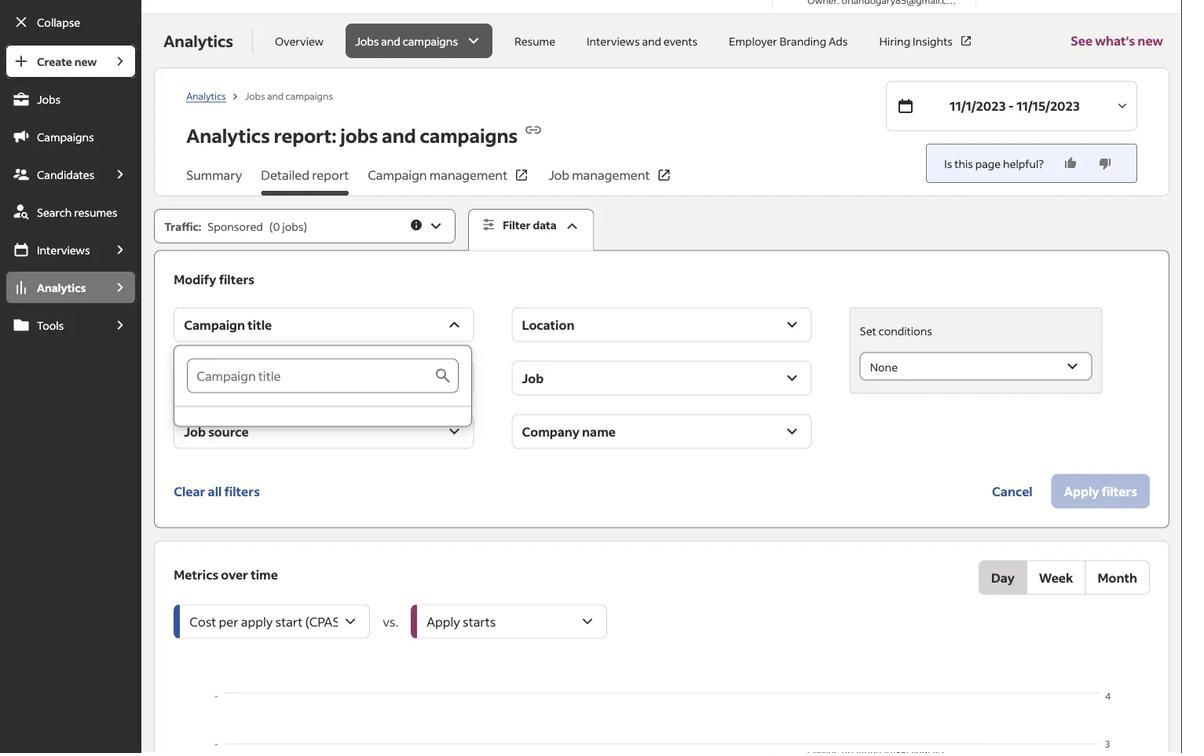 Task type: locate. For each thing, give the bounding box(es) containing it.
0 horizontal spatial campaign
[[184, 317, 245, 333]]

campaign
[[368, 167, 427, 183], [184, 317, 245, 333]]

0 horizontal spatial jobs
[[282, 219, 304, 233]]

2 vertical spatial campaigns
[[420, 123, 518, 148]]

0 vertical spatial jobs
[[340, 123, 378, 148]]

month
[[1098, 570, 1138, 586]]

campaign title list box
[[175, 346, 472, 426]]

region
[[174, 689, 1150, 753]]

campaigns inside button
[[403, 34, 458, 48]]

management inside "link"
[[430, 167, 508, 183]]

interviews down the search resumes link
[[37, 243, 90, 257]]

search resumes link
[[5, 195, 137, 229]]

none
[[870, 360, 898, 374]]

1 vertical spatial interviews
[[37, 243, 90, 257]]

job inside dropdown button
[[522, 370, 544, 386]]

detailed report link
[[261, 166, 349, 196]]

campaign management link
[[368, 166, 530, 196]]

new right "what's"
[[1138, 33, 1164, 49]]

campaign left title
[[184, 317, 245, 333]]

1 vertical spatial analytics link
[[5, 270, 104, 305]]

new
[[1138, 33, 1164, 49], [74, 54, 97, 68]]

analytics link
[[186, 89, 226, 102], [5, 270, 104, 305]]

1 horizontal spatial job
[[522, 370, 544, 386]]

0 horizontal spatial new
[[74, 54, 97, 68]]

campaigns
[[403, 34, 458, 48], [286, 89, 333, 102], [420, 123, 518, 148]]

summary
[[186, 167, 242, 183]]

interviews and events link
[[577, 24, 707, 58]]

tools link
[[5, 308, 104, 343]]

search resumes
[[37, 205, 117, 219]]

new inside menu bar
[[74, 54, 97, 68]]

filters right modify
[[219, 271, 255, 287]]

filter data button
[[468, 209, 594, 251]]

1 vertical spatial jobs and campaigns
[[245, 89, 333, 102]]

1 vertical spatial campaign
[[184, 317, 245, 333]]

search
[[37, 205, 72, 219]]

)
[[304, 219, 307, 233]]

time
[[251, 567, 278, 583]]

2 vertical spatial job
[[184, 424, 206, 440]]

candidates link
[[5, 157, 104, 192]]

0 horizontal spatial jobs and campaigns
[[245, 89, 333, 102]]

2 management from the left
[[572, 167, 650, 183]]

collapse button
[[5, 5, 137, 39]]

over
[[221, 567, 248, 583]]

menu bar
[[0, 44, 142, 753]]

management for campaign management
[[430, 167, 508, 183]]

0 vertical spatial campaign
[[368, 167, 427, 183]]

job down "location"
[[522, 370, 544, 386]]

11/1/2023
[[950, 98, 1006, 114]]

1 horizontal spatial new
[[1138, 33, 1164, 49]]

filter data
[[503, 218, 557, 232]]

menu bar containing create new
[[0, 44, 142, 753]]

0 vertical spatial interviews
[[587, 34, 640, 48]]

branding
[[780, 34, 827, 48]]

resumes
[[74, 205, 117, 219]]

campaign for campaign title
[[184, 317, 245, 333]]

0 vertical spatial campaigns
[[403, 34, 458, 48]]

location button
[[512, 308, 812, 342]]

none button
[[860, 352, 1093, 381]]

resume
[[515, 34, 555, 48]]

1 horizontal spatial analytics link
[[186, 89, 226, 102]]

new right create
[[74, 54, 97, 68]]

create new link
[[5, 44, 104, 79]]

jobs and campaigns button
[[346, 24, 493, 58]]

campaign inside popup button
[[184, 317, 245, 333]]

tools
[[37, 318, 64, 332]]

management
[[430, 167, 508, 183], [572, 167, 650, 183]]

hiring insights link
[[870, 24, 983, 58]]

2 horizontal spatial jobs
[[355, 34, 379, 48]]

0 vertical spatial jobs and campaigns
[[355, 34, 458, 48]]

interviews inside menu bar
[[37, 243, 90, 257]]

what's
[[1095, 33, 1135, 49]]

0 horizontal spatial interviews
[[37, 243, 90, 257]]

1 vertical spatial campaigns
[[286, 89, 333, 102]]

1 horizontal spatial campaign
[[368, 167, 427, 183]]

campaign title
[[184, 317, 272, 333]]

job left source
[[184, 424, 206, 440]]

cancel
[[992, 483, 1033, 499]]

jobs and campaigns inside jobs and campaigns button
[[355, 34, 458, 48]]

insights
[[913, 34, 953, 48]]

traffic:
[[164, 219, 201, 233]]

1 horizontal spatial jobs
[[245, 89, 265, 102]]

(
[[269, 219, 273, 233]]

summary link
[[186, 166, 242, 196]]

0 horizontal spatial jobs
[[37, 92, 61, 106]]

clear
[[174, 483, 205, 499]]

1 management from the left
[[430, 167, 508, 183]]

jobs right 0
[[282, 219, 304, 233]]

1 vertical spatial job
[[522, 370, 544, 386]]

source
[[208, 424, 249, 440]]

create
[[37, 54, 72, 68]]

data
[[533, 218, 557, 232]]

campaign for campaign management
[[368, 167, 427, 183]]

job
[[548, 167, 570, 183], [522, 370, 544, 386], [184, 424, 206, 440]]

jobs and campaigns
[[355, 34, 458, 48], [245, 89, 333, 102]]

and inside jobs and campaigns button
[[381, 34, 401, 48]]

job management link
[[548, 166, 672, 196]]

1 horizontal spatial jobs and campaigns
[[355, 34, 458, 48]]

job inside "popup button"
[[184, 424, 206, 440]]

title
[[248, 317, 272, 333]]

2 horizontal spatial job
[[548, 167, 570, 183]]

this page is not helpful image
[[1098, 156, 1113, 171]]

1 vertical spatial jobs
[[282, 219, 304, 233]]

0 vertical spatial job
[[548, 167, 570, 183]]

1 horizontal spatial jobs
[[340, 123, 378, 148]]

interviews
[[587, 34, 640, 48], [37, 243, 90, 257]]

job source button
[[174, 414, 474, 449]]

filter
[[503, 218, 531, 232]]

0 vertical spatial new
[[1138, 33, 1164, 49]]

jobs
[[355, 34, 379, 48], [245, 89, 265, 102], [37, 92, 61, 106]]

this
[[955, 156, 973, 170]]

1 horizontal spatial interviews
[[587, 34, 640, 48]]

jobs up report
[[340, 123, 378, 148]]

0
[[273, 219, 280, 233]]

campaigns link
[[5, 119, 137, 154]]

employer branding ads link
[[720, 24, 857, 58]]

interviews left events
[[587, 34, 640, 48]]

filters right all
[[224, 483, 260, 499]]

job up 'data'
[[548, 167, 570, 183]]

company name button
[[512, 414, 812, 449]]

metrics over time
[[174, 567, 278, 583]]

job for job source
[[184, 424, 206, 440]]

0 horizontal spatial management
[[430, 167, 508, 183]]

1 vertical spatial filters
[[224, 483, 260, 499]]

this filters data based on the type of traffic a job received, not the sponsored status of the job itself. some jobs may receive both sponsored and organic traffic. combined view shows all traffic. image
[[409, 218, 424, 232]]

0 horizontal spatial job
[[184, 424, 206, 440]]

interviews for interviews
[[37, 243, 90, 257]]

1 vertical spatial new
[[74, 54, 97, 68]]

0 horizontal spatial analytics link
[[5, 270, 104, 305]]

1 horizontal spatial management
[[572, 167, 650, 183]]

jobs
[[340, 123, 378, 148], [282, 219, 304, 233]]

campaign up this filters data based on the type of traffic a job received, not the sponsored status of the job itself. some jobs may receive both sponsored and organic traffic. combined view shows all traffic. icon
[[368, 167, 427, 183]]

see what's new button
[[1071, 14, 1164, 68]]

helpful?
[[1003, 156, 1044, 170]]

campaign inside "link"
[[368, 167, 427, 183]]

job management
[[548, 167, 650, 183]]



Task type: vqa. For each thing, say whether or not it's contained in the screenshot.
the See what's new
yes



Task type: describe. For each thing, give the bounding box(es) containing it.
overview link
[[266, 24, 333, 58]]

create new
[[37, 54, 97, 68]]

vs.
[[383, 614, 398, 630]]

interviews link
[[5, 233, 104, 267]]

management for job management
[[572, 167, 650, 183]]

day
[[991, 570, 1015, 586]]

jobs link
[[5, 82, 137, 116]]

candidates
[[37, 167, 94, 181]]

set
[[860, 324, 877, 338]]

jobs inside menu bar
[[37, 92, 61, 106]]

show shareable url image
[[524, 121, 543, 139]]

interviews for interviews and events
[[587, 34, 640, 48]]

this page is helpful image
[[1063, 156, 1079, 171]]

company
[[522, 424, 580, 440]]

detailed
[[261, 167, 310, 183]]

events
[[664, 34, 698, 48]]

metrics
[[174, 567, 219, 583]]

campaigns
[[37, 130, 94, 144]]

job source
[[184, 424, 249, 440]]

and inside "interviews and events" link
[[642, 34, 662, 48]]

analytics inside menu bar
[[37, 280, 86, 295]]

campaign management
[[368, 167, 508, 183]]

analytics report: jobs and campaigns
[[186, 123, 518, 148]]

page
[[976, 156, 1001, 170]]

overview
[[275, 34, 324, 48]]

clear all filters button
[[174, 474, 260, 509]]

company name
[[522, 424, 616, 440]]

modify
[[174, 271, 216, 287]]

employer
[[729, 34, 778, 48]]

sponsored
[[208, 219, 263, 233]]

11/15/2023
[[1017, 98, 1080, 114]]

interviews and events
[[587, 34, 698, 48]]

clear all filters
[[174, 483, 260, 499]]

job for job
[[522, 370, 544, 386]]

is
[[944, 156, 952, 170]]

-
[[1009, 98, 1014, 114]]

see
[[1071, 33, 1093, 49]]

report:
[[274, 123, 337, 148]]

jobs inside button
[[355, 34, 379, 48]]

ads
[[829, 34, 848, 48]]

0 vertical spatial analytics link
[[186, 89, 226, 102]]

name
[[582, 424, 616, 440]]

see what's new
[[1071, 33, 1164, 49]]

hiring
[[879, 34, 911, 48]]

job button
[[512, 361, 812, 396]]

is this page helpful?
[[944, 156, 1044, 170]]

filters inside clear all filters button
[[224, 483, 260, 499]]

employer branding ads
[[729, 34, 848, 48]]

report
[[312, 167, 349, 183]]

cancel button
[[980, 474, 1045, 509]]

Campaign title field
[[187, 359, 434, 393]]

new inside button
[[1138, 33, 1164, 49]]

week
[[1039, 570, 1073, 586]]

11/1/2023 - 11/15/2023
[[950, 98, 1080, 114]]

0 vertical spatial filters
[[219, 271, 255, 287]]

all
[[208, 483, 222, 499]]

hiring insights
[[879, 34, 953, 48]]

detailed report
[[261, 167, 349, 183]]

conditions
[[879, 324, 932, 338]]

resume link
[[505, 24, 565, 58]]

modify filters
[[174, 271, 255, 287]]

traffic: sponsored ( 0 jobs )
[[164, 219, 307, 233]]

location
[[522, 317, 575, 333]]

set conditions
[[860, 324, 932, 338]]

job for job management
[[548, 167, 570, 183]]

collapse
[[37, 15, 80, 29]]

campaign title button
[[174, 308, 474, 342]]



